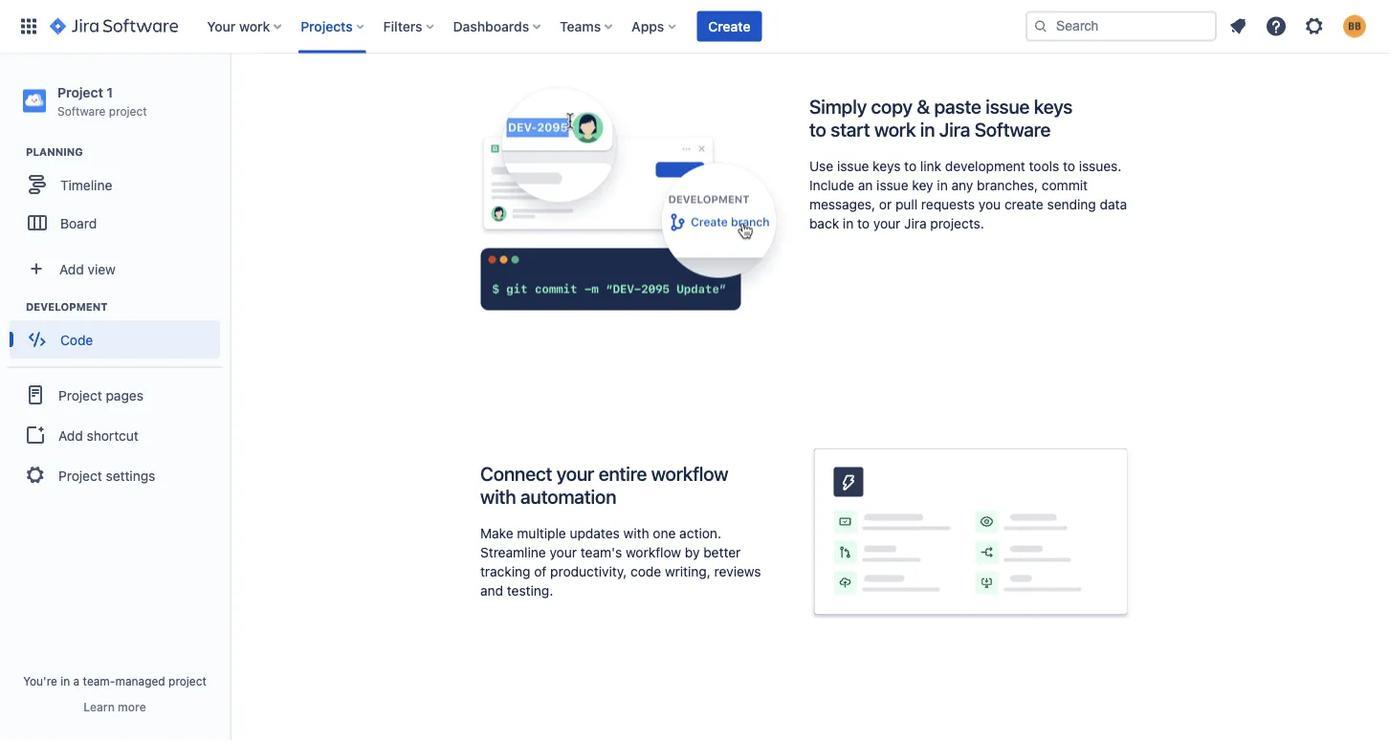 Task type: locate. For each thing, give the bounding box(es) containing it.
issue up an
[[838, 158, 869, 174]]

issues.
[[1079, 158, 1122, 174]]

1 vertical spatial with
[[624, 526, 650, 542]]

copy
[[872, 96, 913, 118]]

timeline link
[[10, 166, 220, 204]]

jira
[[940, 119, 971, 141], [905, 216, 927, 232]]

0 vertical spatial project
[[109, 104, 147, 118]]

learn more
[[84, 701, 146, 714]]

1 vertical spatial software
[[975, 119, 1051, 141]]

1 vertical spatial keys
[[873, 158, 901, 174]]

1 vertical spatial work
[[875, 119, 916, 141]]

0 vertical spatial keys
[[1034, 96, 1073, 118]]

project
[[109, 104, 147, 118], [169, 675, 207, 688]]

board
[[60, 215, 97, 231]]

in
[[921, 119, 935, 141], [937, 177, 948, 193], [843, 216, 854, 232], [61, 675, 70, 688]]

project pages link
[[8, 374, 222, 417]]

make multiple updates with one action. streamline your team's workflow by better tracking of productivity, code writing, reviews and testing.
[[480, 526, 761, 599]]

0 vertical spatial add
[[59, 261, 84, 277]]

with
[[480, 486, 516, 509], [624, 526, 650, 542]]

your inside make multiple updates with one action. streamline your team's workflow by better tracking of productivity, code writing, reviews and testing.
[[550, 545, 577, 561]]

issue right "paste"
[[986, 96, 1030, 118]]

paste
[[935, 96, 982, 118]]

jira software image
[[50, 15, 178, 38], [50, 15, 178, 38]]

keys inside 'use issue keys to link development tools to issues. include an issue key in any branches, commit messages, or pull requests you create sending data back in to your jira projects.'
[[873, 158, 901, 174]]

search image
[[1034, 19, 1049, 34]]

board link
[[10, 204, 220, 242]]

in down &
[[921, 119, 935, 141]]

jira down "paste"
[[940, 119, 971, 141]]

0 horizontal spatial software
[[57, 104, 106, 118]]

banner
[[0, 0, 1390, 54]]

settings image
[[1304, 15, 1327, 38]]

0 vertical spatial your
[[874, 216, 901, 232]]

jira inside simply copy & paste issue keys to start work in jira software
[[940, 119, 971, 141]]

group
[[8, 367, 222, 503]]

software
[[57, 104, 106, 118], [975, 119, 1051, 141]]

issue
[[986, 96, 1030, 118], [838, 158, 869, 174], [877, 177, 909, 193]]

1 vertical spatial issue
[[838, 158, 869, 174]]

0 vertical spatial with
[[480, 486, 516, 509]]

to
[[810, 119, 827, 141], [905, 158, 917, 174], [1063, 158, 1076, 174], [858, 216, 870, 232]]

action.
[[680, 526, 722, 542]]

development
[[26, 301, 108, 314]]

workflow up action.
[[652, 463, 729, 486]]

0 horizontal spatial with
[[480, 486, 516, 509]]

of
[[534, 564, 547, 580]]

project right the managed
[[169, 675, 207, 688]]

project up add shortcut
[[58, 387, 102, 403]]

to left link
[[905, 158, 917, 174]]

0 horizontal spatial work
[[239, 18, 270, 34]]

simply copy & paste issue keys to start work in jira software
[[810, 96, 1073, 141]]

2 vertical spatial your
[[550, 545, 577, 561]]

2 horizontal spatial issue
[[986, 96, 1030, 118]]

automation
[[521, 486, 617, 509]]

0 vertical spatial project
[[57, 84, 103, 100]]

workflow up code
[[626, 545, 682, 561]]

workflow
[[652, 463, 729, 486], [626, 545, 682, 561]]

add left shortcut
[[58, 428, 83, 443]]

primary element
[[11, 0, 1026, 53]]

in left a
[[61, 675, 70, 688]]

planning
[[26, 146, 83, 159]]

your up automation
[[557, 463, 595, 486]]

project settings
[[58, 468, 155, 484]]

to down simply
[[810, 119, 827, 141]]

0 vertical spatial software
[[57, 104, 106, 118]]

project down add shortcut
[[58, 468, 102, 484]]

workflow inside make multiple updates with one action. streamline your team's workflow by better tracking of productivity, code writing, reviews and testing.
[[626, 545, 682, 561]]

filters
[[383, 18, 423, 34]]

1 horizontal spatial keys
[[1034, 96, 1073, 118]]

keys
[[1034, 96, 1073, 118], [873, 158, 901, 174]]

better
[[704, 545, 741, 561]]

notifications image
[[1227, 15, 1250, 38]]

or
[[880, 197, 892, 212]]

code
[[60, 332, 93, 348]]

keys up an
[[873, 158, 901, 174]]

learn more button
[[84, 700, 146, 715]]

0 vertical spatial work
[[239, 18, 270, 34]]

2 vertical spatial project
[[58, 468, 102, 484]]

add left view
[[59, 261, 84, 277]]

project for project pages
[[58, 387, 102, 403]]

your down the multiple
[[550, 545, 577, 561]]

software up planning
[[57, 104, 106, 118]]

1 horizontal spatial issue
[[877, 177, 909, 193]]

keys up tools
[[1034, 96, 1073, 118]]

project down the 1
[[109, 104, 147, 118]]

connect
[[480, 463, 553, 486]]

project
[[57, 84, 103, 100], [58, 387, 102, 403], [58, 468, 102, 484]]

add inside button
[[58, 428, 83, 443]]

an
[[858, 177, 873, 193]]

0 vertical spatial workflow
[[652, 463, 729, 486]]

1 horizontal spatial jira
[[940, 119, 971, 141]]

1 horizontal spatial with
[[624, 526, 650, 542]]

your inside connect your entire workflow with automation
[[557, 463, 595, 486]]

project inside project 1 software project
[[57, 84, 103, 100]]

add shortcut button
[[8, 417, 222, 455]]

with down connect
[[480, 486, 516, 509]]

0 horizontal spatial jira
[[905, 216, 927, 232]]

0 vertical spatial issue
[[986, 96, 1030, 118]]

data
[[1100, 197, 1128, 212]]

1 vertical spatial project
[[58, 387, 102, 403]]

with inside connect your entire workflow with automation
[[480, 486, 516, 509]]

jira down pull
[[905, 216, 927, 232]]

work down copy
[[875, 119, 916, 141]]

code
[[631, 564, 662, 580]]

code link
[[10, 321, 220, 359]]

add inside dropdown button
[[59, 261, 84, 277]]

1 horizontal spatial work
[[875, 119, 916, 141]]

issue inside simply copy & paste issue keys to start work in jira software
[[986, 96, 1030, 118]]

project left the 1
[[57, 84, 103, 100]]

make
[[480, 526, 514, 542]]

create button
[[697, 11, 762, 42]]

add view
[[59, 261, 116, 277]]

1 vertical spatial your
[[557, 463, 595, 486]]

work inside dropdown button
[[239, 18, 270, 34]]

your work button
[[201, 11, 289, 42]]

1 vertical spatial jira
[[905, 216, 927, 232]]

1 vertical spatial add
[[58, 428, 83, 443]]

issue up or
[[877, 177, 909, 193]]

0 vertical spatial jira
[[940, 119, 971, 141]]

1 horizontal spatial software
[[975, 119, 1051, 141]]

you
[[979, 197, 1001, 212]]

with left "one"
[[624, 526, 650, 542]]

one
[[653, 526, 676, 542]]

your profile and settings image
[[1344, 15, 1367, 38]]

planning group
[[10, 145, 229, 248]]

managed
[[115, 675, 165, 688]]

project for project 1 software project
[[57, 84, 103, 100]]

project settings link
[[8, 455, 222, 497]]

requests
[[922, 197, 975, 212]]

development image
[[3, 296, 26, 319]]

link
[[921, 158, 942, 174]]

0 horizontal spatial issue
[[838, 158, 869, 174]]

0 horizontal spatial project
[[109, 104, 147, 118]]

1 vertical spatial project
[[169, 675, 207, 688]]

keys inside simply copy & paste issue keys to start work in jira software
[[1034, 96, 1073, 118]]

development
[[946, 158, 1026, 174]]

teams
[[560, 18, 601, 34]]

1 vertical spatial workflow
[[626, 545, 682, 561]]

add view button
[[11, 250, 218, 288]]

back
[[810, 216, 840, 232]]

team-
[[83, 675, 115, 688]]

0 horizontal spatial keys
[[873, 158, 901, 174]]

planning image
[[3, 141, 26, 164]]

project inside project 1 software project
[[109, 104, 147, 118]]

appswitcher icon image
[[17, 15, 40, 38]]

work right your
[[239, 18, 270, 34]]

add shortcut
[[58, 428, 139, 443]]

your
[[874, 216, 901, 232], [557, 463, 595, 486], [550, 545, 577, 561]]

add
[[59, 261, 84, 277], [58, 428, 83, 443]]

a
[[73, 675, 80, 688]]

1 horizontal spatial project
[[169, 675, 207, 688]]

software up development
[[975, 119, 1051, 141]]

your down or
[[874, 216, 901, 232]]



Task type: describe. For each thing, give the bounding box(es) containing it.
shortcut
[[87, 428, 139, 443]]

updates
[[570, 526, 620, 542]]

branches,
[[977, 177, 1039, 193]]

to inside simply copy & paste issue keys to start work in jira software
[[810, 119, 827, 141]]

multiple
[[517, 526, 566, 542]]

jira inside 'use issue keys to link development tools to issues. include an issue key in any branches, commit messages, or pull requests you create sending data back in to your jira projects.'
[[905, 216, 927, 232]]

project 1 software project
[[57, 84, 147, 118]]

streamline
[[480, 545, 546, 561]]

writing,
[[665, 564, 711, 580]]

include
[[810, 177, 855, 193]]

group containing project pages
[[8, 367, 222, 503]]

your inside 'use issue keys to link development tools to issues. include an issue key in any branches, commit messages, or pull requests you create sending data back in to your jira projects.'
[[874, 216, 901, 232]]

dashboards
[[453, 18, 529, 34]]

project pages
[[58, 387, 143, 403]]

key
[[913, 177, 934, 193]]

help image
[[1265, 15, 1288, 38]]

connect your entire workflow with automation
[[480, 463, 729, 509]]

projects.
[[931, 216, 985, 232]]

messages,
[[810, 197, 876, 212]]

your work
[[207, 18, 270, 34]]

software inside project 1 software project
[[57, 104, 106, 118]]

project for project settings
[[58, 468, 102, 484]]

reviews
[[715, 564, 761, 580]]

apps
[[632, 18, 665, 34]]

use issue keys to link development tools to issues. include an issue key in any branches, commit messages, or pull requests you create sending data back in to your jira projects.
[[810, 158, 1128, 232]]

in right key
[[937, 177, 948, 193]]

start
[[831, 119, 870, 141]]

tools
[[1030, 158, 1060, 174]]

use
[[810, 158, 834, 174]]

projects
[[301, 18, 353, 34]]

sidebar navigation image
[[209, 77, 251, 115]]

in down messages,
[[843, 216, 854, 232]]

add for add shortcut
[[58, 428, 83, 443]]

pages
[[106, 387, 143, 403]]

and
[[480, 583, 504, 599]]

apps button
[[626, 11, 684, 42]]

commit
[[1042, 177, 1088, 193]]

in inside simply copy & paste issue keys to start work in jira software
[[921, 119, 935, 141]]

banner containing your work
[[0, 0, 1390, 54]]

to up commit
[[1063, 158, 1076, 174]]

create
[[1005, 197, 1044, 212]]

sending
[[1048, 197, 1097, 212]]

filters button
[[378, 11, 442, 42]]

software inside simply copy & paste issue keys to start work in jira software
[[975, 119, 1051, 141]]

add for add view
[[59, 261, 84, 277]]

more
[[118, 701, 146, 714]]

with inside make multiple updates with one action. streamline your team's workflow by better tracking of productivity, code writing, reviews and testing.
[[624, 526, 650, 542]]

learn
[[84, 701, 115, 714]]

teams button
[[554, 11, 620, 42]]

productivity,
[[551, 564, 627, 580]]

workflow inside connect your entire workflow with automation
[[652, 463, 729, 486]]

development group
[[10, 300, 229, 365]]

projects button
[[295, 11, 372, 42]]

pull
[[896, 197, 918, 212]]

by
[[685, 545, 700, 561]]

to down messages,
[[858, 216, 870, 232]]

settings
[[106, 468, 155, 484]]

tracking
[[480, 564, 531, 580]]

1
[[107, 84, 113, 100]]

you're
[[23, 675, 57, 688]]

your
[[207, 18, 236, 34]]

dashboards button
[[448, 11, 549, 42]]

testing.
[[507, 583, 554, 599]]

work inside simply copy & paste issue keys to start work in jira software
[[875, 119, 916, 141]]

you're in a team-managed project
[[23, 675, 207, 688]]

team's
[[581, 545, 622, 561]]

entire
[[599, 463, 647, 486]]

2 vertical spatial issue
[[877, 177, 909, 193]]

any
[[952, 177, 974, 193]]

create
[[709, 18, 751, 34]]

&
[[917, 96, 930, 118]]

simply
[[810, 96, 867, 118]]

timeline
[[60, 177, 112, 193]]

view
[[88, 261, 116, 277]]

Search field
[[1026, 11, 1218, 42]]



Task type: vqa. For each thing, say whether or not it's contained in the screenshot.
search image
yes



